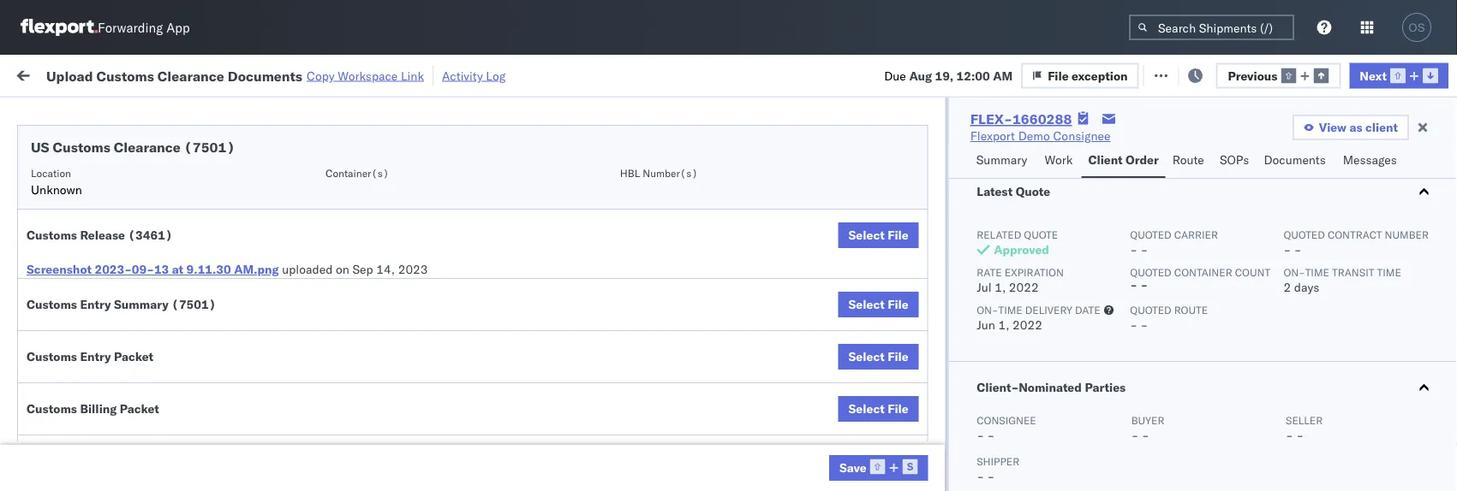 Task type: locate. For each thing, give the bounding box(es) containing it.
schedule delivery appointment down the us customs clearance (7501)
[[39, 171, 211, 186]]

2022
[[404, 172, 433, 187], [404, 210, 433, 225], [404, 247, 433, 262], [1009, 280, 1039, 295], [404, 285, 433, 300], [1013, 318, 1042, 333], [404, 323, 433, 338], [410, 436, 440, 451]]

file exception up 1660288
[[1048, 68, 1128, 83]]

delivery down the 2023-
[[93, 284, 137, 299]]

flex-1889466 down client-
[[946, 398, 1035, 413]]

route
[[1174, 304, 1208, 317]]

1 vertical spatial schedule delivery appointment link
[[39, 283, 211, 300]]

0 vertical spatial appointment
[[140, 171, 211, 186]]

2 horizontal spatial documents
[[1265, 153, 1327, 168]]

billing
[[80, 402, 117, 417]]

workitem button
[[10, 136, 249, 153]]

schedule pickup from los angeles, ca link
[[39, 199, 243, 234], [39, 237, 243, 271], [39, 312, 243, 347], [39, 388, 243, 422]]

clearance inside upload customs clearance documents
[[133, 351, 188, 366]]

1 vertical spatial schedule delivery appointment button
[[39, 283, 211, 302]]

angeles, for first schedule pickup from los angeles, ca button
[[184, 200, 231, 215]]

1 vertical spatial appointment
[[140, 284, 211, 299]]

log
[[486, 68, 506, 83]]

5 flex-1846748 from the top
[[946, 323, 1035, 338]]

1 lhuu7894563, from the top
[[1056, 398, 1144, 413]]

save
[[840, 461, 867, 476]]

1 vertical spatial 1889466
[[983, 436, 1035, 451]]

work
[[186, 66, 216, 81], [1045, 153, 1073, 168]]

link
[[401, 68, 424, 83]]

test123456 for 2nd schedule pickup from los angeles, ca button
[[1167, 247, 1240, 262]]

schedule pickup from los angeles, ca for schedule pickup from los angeles, ca link corresponding to 2nd schedule pickup from los angeles, ca button
[[39, 238, 231, 270]]

2 uetu5238478 from the top
[[1147, 435, 1231, 450]]

app
[[166, 19, 190, 36]]

summary
[[977, 153, 1028, 168], [114, 297, 169, 312]]

batch action
[[1362, 66, 1437, 81]]

ca left billing
[[39, 406, 56, 421]]

pm for first schedule pickup from los angeles, ca button schedule pickup from los angeles, ca link
[[312, 210, 331, 225]]

schedule pickup from los angeles, ca link for 3rd schedule pickup from los angeles, ca button
[[39, 312, 243, 347]]

los for 2nd schedule pickup from los angeles, ca button
[[162, 238, 181, 253]]

numbers for container numbers
[[1056, 147, 1098, 160]]

3 ceau7522281, from the top
[[1056, 285, 1144, 300]]

0 vertical spatial upload
[[46, 67, 93, 84]]

6 test123456 from the top
[[1167, 360, 1240, 375]]

quoted left contract
[[1284, 228, 1325, 241]]

1 horizontal spatial work
[[1045, 153, 1073, 168]]

batch
[[1362, 66, 1396, 81]]

lhuu7894563, uetu5238478 down buyer
[[1056, 435, 1231, 450]]

pdt, for first schedule pickup from los angeles, ca button
[[334, 210, 361, 225]]

numbers
[[1230, 140, 1272, 153], [1056, 147, 1098, 160]]

flex- down client-
[[946, 398, 983, 413]]

sops
[[1220, 153, 1250, 168]]

1 ca from the top
[[39, 217, 56, 232]]

approved
[[994, 243, 1049, 258]]

documents down customs entry packet
[[39, 368, 101, 383]]

11:59 for first schedule pickup from los angeles, ca button schedule pickup from los angeles, ca link
[[276, 210, 309, 225]]

los up the (3461)
[[162, 200, 181, 215]]

upload inside upload customs clearance documents
[[39, 351, 78, 366]]

1 select file from the top
[[849, 228, 909, 243]]

1889466 down client-
[[983, 398, 1035, 413]]

4 schedule from the top
[[39, 284, 90, 299]]

1 1889466 from the top
[[983, 398, 1035, 413]]

0 vertical spatial clearance
[[158, 67, 224, 84]]

3 angeles, from the top
[[184, 313, 231, 328]]

on- for on-time transit time 2 days
[[1284, 266, 1305, 279]]

2 angeles, from the top
[[184, 238, 231, 253]]

copy
[[307, 68, 335, 83]]

los for 1st schedule pickup from los angeles, ca button from the bottom of the page
[[162, 389, 181, 404]]

schedule pickup from los angeles, ca link for 1st schedule pickup from los angeles, ca button from the bottom of the page
[[39, 388, 243, 422]]

customs down the forwarding
[[96, 67, 154, 84]]

select file button for customs release (3461)
[[839, 223, 919, 249]]

select
[[849, 228, 885, 243], [849, 297, 885, 312], [849, 350, 885, 365], [849, 402, 885, 417]]

3 schedule pickup from los angeles, ca link from the top
[[39, 312, 243, 347]]

0 vertical spatial schedule delivery appointment link
[[39, 170, 211, 187]]

-
[[1130, 243, 1138, 258], [1141, 243, 1148, 258], [1284, 243, 1291, 258], [1294, 243, 1302, 258], [1130, 278, 1138, 293], [1141, 278, 1148, 293], [1130, 318, 1138, 333], [1141, 318, 1148, 333], [977, 429, 984, 444], [987, 429, 995, 444], [1131, 429, 1139, 444], [1142, 429, 1149, 444], [1286, 429, 1294, 444], [1297, 429, 1304, 444], [977, 470, 984, 485], [987, 470, 995, 485]]

time up the days
[[1305, 266, 1330, 279]]

flex-1846748 for 3rd schedule pickup from los angeles, ca button
[[946, 323, 1035, 338]]

4 from from the top
[[133, 389, 158, 404]]

at right 13
[[172, 262, 184, 277]]

resize handle column header
[[245, 133, 266, 492], [435, 133, 456, 492], [495, 133, 516, 492], [607, 133, 627, 492], [718, 133, 739, 492], [890, 133, 910, 492], [1027, 133, 1047, 492], [1138, 133, 1159, 492], [1352, 133, 1373, 492], [1427, 133, 1448, 492]]

1 horizontal spatial documents
[[228, 67, 303, 84]]

0 vertical spatial flex-1889466
[[946, 398, 1035, 413]]

quoted for quoted contract number - - rate expiration jul 1, 2022
[[1284, 228, 1325, 241]]

4 schedule pickup from los angeles, ca from the top
[[39, 389, 231, 421]]

2 schedule pickup from los angeles, ca link from the top
[[39, 237, 243, 271]]

schedule pickup from los angeles, ca button
[[39, 199, 243, 235], [39, 237, 243, 273], [39, 312, 243, 348], [39, 388, 243, 424]]

customs up billing
[[81, 351, 130, 366]]

0 horizontal spatial consignee
[[977, 414, 1036, 427]]

select file button for customs entry summary (7501)
[[839, 292, 919, 318]]

time right transit
[[1377, 266, 1402, 279]]

hlxu8034992 down mbl/mawb numbers button
[[1238, 171, 1322, 186]]

schedule delivery appointment button down the us customs clearance (7501)
[[39, 170, 211, 189]]

3 ceau7522281, hlxu6269489, hlxu8034992 from the top
[[1056, 285, 1322, 300]]

1 flex-1846748 from the top
[[946, 172, 1035, 187]]

numbers inside mbl/mawb numbers button
[[1230, 140, 1272, 153]]

2 vertical spatial schedule delivery appointment link
[[39, 434, 211, 451]]

2022 inside quoted contract number - - rate expiration jul 1, 2022
[[1009, 280, 1039, 295]]

3 select file from the top
[[849, 350, 909, 365]]

schedule down unknown on the left top
[[39, 200, 90, 215]]

uetu5238478 for schedule delivery appointment
[[1147, 435, 1231, 450]]

flex-
[[971, 111, 1013, 128], [946, 172, 983, 187], [946, 210, 983, 225], [946, 247, 983, 262], [946, 285, 983, 300], [946, 323, 983, 338], [946, 360, 983, 375], [946, 398, 983, 413], [946, 436, 983, 451], [946, 474, 983, 489]]

1 schedule pickup from los angeles, ca from the top
[[39, 200, 231, 232]]

5 pdt, from the top
[[334, 323, 361, 338]]

test
[[711, 172, 734, 187], [711, 210, 734, 225], [823, 210, 845, 225], [823, 247, 845, 262], [823, 285, 845, 300], [711, 323, 734, 338], [823, 323, 845, 338], [823, 360, 845, 375], [823, 398, 845, 413], [711, 436, 734, 451], [823, 436, 845, 451], [823, 474, 845, 489]]

documents inside upload customs clearance documents
[[39, 368, 101, 383]]

documents for upload customs clearance documents copy workspace link
[[228, 67, 303, 84]]

4 test123456 from the top
[[1167, 285, 1240, 300]]

am.png
[[234, 262, 279, 277]]

1 vertical spatial consignee
[[977, 414, 1036, 427]]

track
[[436, 66, 463, 81]]

time for on-time delivery date
[[998, 304, 1023, 317]]

2 fcl from the top
[[563, 323, 585, 338]]

file exception down search shipments (/) text field
[[1166, 66, 1246, 81]]

6 flex-1846748 from the top
[[946, 360, 1035, 375]]

4 hlxu6269489, from the top
[[1147, 322, 1235, 337]]

4 hlxu8034992 from the top
[[1238, 322, 1322, 337]]

1 select from the top
[[849, 228, 885, 243]]

schedule delivery appointment down the 2023-
[[39, 284, 211, 299]]

0 vertical spatial entry
[[80, 297, 111, 312]]

1 vertical spatial clearance
[[114, 139, 181, 156]]

numbers inside container numbers
[[1056, 147, 1098, 160]]

11:59 pm pdt, nov 4, 2022
[[276, 172, 433, 187], [276, 210, 433, 225], [276, 247, 433, 262], [276, 285, 433, 300], [276, 323, 433, 338]]

expiration
[[1005, 266, 1064, 279]]

consignee - -
[[977, 414, 1036, 444]]

1 hlxu6269489, from the top
[[1147, 171, 1235, 186]]

flex- up "flexport"
[[971, 111, 1013, 128]]

3 pickup from the top
[[93, 313, 130, 328]]

3 select file button from the top
[[839, 345, 919, 370]]

flex-1889466 down shipper
[[946, 474, 1035, 489]]

2023
[[398, 262, 428, 277]]

quoted container count - -
[[1130, 266, 1271, 293]]

6 pm from the top
[[312, 436, 331, 451]]

2 vertical spatial ocean fcl
[[525, 436, 585, 451]]

1 vertical spatial work
[[1045, 153, 1073, 168]]

flex-1846748 for upload customs clearance documents button
[[946, 360, 1035, 375]]

summary button
[[970, 145, 1038, 178]]

ceau7522281, for 2nd schedule pickup from los angeles, ca button
[[1056, 247, 1144, 262]]

hlxu6269489,
[[1147, 171, 1235, 186], [1147, 247, 1235, 262], [1147, 285, 1235, 300], [1147, 322, 1235, 337], [1147, 360, 1235, 375]]

0 vertical spatial on
[[419, 66, 433, 81]]

ceau7522281, hlxu6269489, hlxu8034992 for upload customs clearance documents button
[[1056, 360, 1322, 375]]

1 uetu5238478 from the top
[[1147, 398, 1231, 413]]

7 resize handle column header from the left
[[1027, 133, 1047, 492]]

flex-1660288 link
[[971, 111, 1072, 128]]

summary down "flexport"
[[977, 153, 1028, 168]]

flex-1846748 down rate
[[946, 285, 1035, 300]]

flex-1846748 down "jul"
[[946, 323, 1035, 338]]

flex-1889466 up shipper
[[946, 436, 1035, 451]]

angeles, for 3rd schedule pickup from los angeles, ca button
[[184, 313, 231, 328]]

1889466
[[983, 398, 1035, 413], [983, 436, 1035, 451], [983, 474, 1035, 489]]

3 schedule delivery appointment from the top
[[39, 435, 211, 450]]

2 ceau7522281, from the top
[[1056, 247, 1144, 262]]

0 horizontal spatial on-
[[977, 304, 998, 317]]

client order button
[[1082, 145, 1166, 178]]

1 schedule pickup from los angeles, ca button from the top
[[39, 199, 243, 235]]

0 vertical spatial uetu5238478
[[1147, 398, 1231, 413]]

exception up container
[[1072, 68, 1128, 83]]

pickup up the 2023-
[[93, 238, 130, 253]]

pm for schedule pickup from los angeles, ca link corresponding to 2nd schedule pickup from los angeles, ca button
[[312, 247, 331, 262]]

(7501)
[[184, 139, 235, 156], [172, 297, 216, 312]]

angeles, for 1st schedule pickup from los angeles, ca button from the bottom of the page
[[184, 389, 231, 404]]

flex-1846748 up client-
[[946, 360, 1035, 375]]

1889466 for schedule delivery appointment
[[983, 436, 1035, 451]]

1 horizontal spatial time
[[1305, 266, 1330, 279]]

3 flex-1889466 from the top
[[946, 474, 1035, 489]]

work inside button
[[1045, 153, 1073, 168]]

select file for customs entry summary (7501)
[[849, 297, 909, 312]]

1, right jun
[[998, 318, 1010, 333]]

ca down the customs release (3461)
[[39, 255, 56, 270]]

on- inside on-time transit time 2 days
[[1284, 266, 1305, 279]]

quoted down quoted carrier - - at the right
[[1130, 266, 1172, 279]]

lhuu7894563, down buyer
[[1056, 435, 1144, 450]]

schedule pickup from los angeles, ca for schedule pickup from los angeles, ca link for 3rd schedule pickup from los angeles, ca button
[[39, 313, 231, 345]]

from for 1st schedule pickup from los angeles, ca button from the bottom of the page
[[133, 389, 158, 404]]

14,
[[377, 262, 395, 277]]

ocean fcl for ceau7522281,
[[525, 323, 585, 338]]

angeles, for 2nd schedule pickup from los angeles, ca button
[[184, 238, 231, 253]]

2 select file button from the top
[[839, 292, 919, 318]]

1 vertical spatial on
[[336, 262, 350, 277]]

schedule down customs entry packet
[[39, 389, 90, 404]]

schedule delivery appointment button down the 2023-
[[39, 283, 211, 302]]

quoted inside quoted contract number - - rate expiration jul 1, 2022
[[1284, 228, 1325, 241]]

3 select from the top
[[849, 350, 885, 365]]

2 lhuu7894563, uetu5238478 from the top
[[1056, 435, 1231, 450]]

3 nov from the top
[[364, 247, 387, 262]]

next
[[1360, 68, 1388, 83]]

1 schedule delivery appointment from the top
[[39, 171, 211, 186]]

quoted for quoted route - -
[[1130, 304, 1172, 317]]

schedule down customs billing packet
[[39, 435, 90, 450]]

customs inside upload customs clearance documents
[[81, 351, 130, 366]]

2 appointment from the top
[[140, 284, 211, 299]]

clearance down the customs entry summary (7501)
[[133, 351, 188, 366]]

flex id
[[919, 140, 951, 153]]

1 pickup from the top
[[93, 200, 130, 215]]

1 horizontal spatial at
[[340, 66, 351, 81]]

los for first schedule pickup from los angeles, ca button
[[162, 200, 181, 215]]

documents left copy
[[228, 67, 303, 84]]

5 pm from the top
[[312, 323, 331, 338]]

4 select file button from the top
[[839, 397, 919, 423]]

0 horizontal spatial at
[[172, 262, 184, 277]]

quoted contract number - - rate expiration jul 1, 2022
[[977, 228, 1429, 295]]

3 1846748 from the top
[[983, 247, 1035, 262]]

0 horizontal spatial on
[[336, 262, 350, 277]]

(7501) down 9.11.30
[[172, 297, 216, 312]]

4 ceau7522281, from the top
[[1056, 322, 1144, 337]]

2 vertical spatial delivery
[[93, 435, 137, 450]]

1889466 up shipper
[[983, 436, 1035, 451]]

205
[[394, 66, 416, 81]]

upload for upload customs clearance documents copy workspace link
[[46, 67, 93, 84]]

los
[[162, 200, 181, 215], [162, 238, 181, 253], [162, 313, 181, 328], [162, 389, 181, 404]]

import work
[[144, 66, 216, 81]]

quoted inside quoted container count - -
[[1130, 266, 1172, 279]]

5 ceau7522281, from the top
[[1056, 360, 1144, 375]]

1 vertical spatial schedule delivery appointment
[[39, 284, 211, 299]]

0 vertical spatial at
[[340, 66, 351, 81]]

on-
[[1284, 266, 1305, 279], [977, 304, 998, 317]]

upload up customs billing packet
[[39, 351, 78, 366]]

0 horizontal spatial exception
[[1072, 68, 1128, 83]]

2 schedule pickup from los angeles, ca from the top
[[39, 238, 231, 270]]

schedule delivery appointment link
[[39, 170, 211, 187], [39, 283, 211, 300], [39, 434, 211, 451]]

0 horizontal spatial work
[[186, 66, 216, 81]]

1 schedule pickup from los angeles, ca link from the top
[[39, 199, 243, 234]]

2 nov from the top
[[364, 210, 387, 225]]

pickup down the customs entry summary (7501)
[[93, 313, 130, 328]]

1846748 for 2nd schedule pickup from los angeles, ca button
[[983, 247, 1035, 262]]

ca for 3rd schedule pickup from los angeles, ca button
[[39, 330, 56, 345]]

0 vertical spatial lhuu7894563,
[[1056, 398, 1144, 413]]

1846748 up related quote
[[983, 210, 1035, 225]]

1 vertical spatial 1,
[[998, 318, 1010, 333]]

latest quote button
[[949, 166, 1458, 218]]

1 vertical spatial uetu5238478
[[1147, 435, 1231, 450]]

1 vertical spatial entry
[[80, 350, 111, 365]]

0 horizontal spatial documents
[[39, 368, 101, 383]]

workitem
[[19, 140, 64, 153]]

1 vertical spatial lhuu7894563,
[[1056, 435, 1144, 450]]

ceau7522281, hlxu6269489, hlxu8034992 for 3rd schedule pickup from los angeles, ca button
[[1056, 322, 1322, 337]]

1 vertical spatial packet
[[120, 402, 159, 417]]

seller - -
[[1286, 414, 1323, 444]]

appointment down upload customs clearance documents button
[[140, 435, 211, 450]]

message (0)
[[230, 66, 300, 81]]

packet for customs billing packet
[[120, 402, 159, 417]]

5 nov from the top
[[364, 323, 387, 338]]

us customs clearance (7501)
[[31, 139, 235, 156]]

time for on-time transit time 2 days
[[1305, 266, 1330, 279]]

quoted inside quoted carrier - -
[[1130, 228, 1172, 241]]

2 select from the top
[[849, 297, 885, 312]]

test123456 for 3rd schedule pickup from los angeles, ca button
[[1167, 323, 1240, 338]]

1 horizontal spatial numbers
[[1230, 140, 1272, 153]]

3 pdt, from the top
[[334, 247, 361, 262]]

summary down 09-
[[114, 297, 169, 312]]

schedule delivery appointment link down billing
[[39, 434, 211, 451]]

select for customs entry summary (7501)
[[849, 297, 885, 312]]

test123456 for upload customs clearance documents button
[[1167, 360, 1240, 375]]

3 delivery from the top
[[93, 435, 137, 450]]

schedule
[[39, 171, 90, 186], [39, 200, 90, 215], [39, 238, 90, 253], [39, 284, 90, 299], [39, 313, 90, 328], [39, 389, 90, 404], [39, 435, 90, 450]]

customs down screenshot
[[27, 297, 77, 312]]

customs up customs billing packet
[[27, 350, 77, 365]]

(7501) down upload customs clearance documents copy workspace link
[[184, 139, 235, 156]]

1846748 down on-time delivery date
[[983, 323, 1035, 338]]

time
[[1305, 266, 1330, 279], [1377, 266, 1402, 279], [998, 304, 1023, 317]]

1 pm from the top
[[312, 172, 331, 187]]

schedule delivery appointment link down the us customs clearance (7501)
[[39, 170, 211, 187]]

0 horizontal spatial numbers
[[1056, 147, 1098, 160]]

4 ceau7522281, hlxu6269489, hlxu8034992 from the top
[[1056, 322, 1322, 337]]

5 ceau7522281, hlxu6269489, hlxu8034992 from the top
[[1056, 360, 1322, 375]]

on- up jun
[[977, 304, 998, 317]]

2 vertical spatial schedule delivery appointment button
[[39, 434, 211, 453]]

1 flex-1889466 from the top
[[946, 398, 1035, 413]]

3 pm from the top
[[312, 247, 331, 262]]

1 entry from the top
[[80, 297, 111, 312]]

2 vertical spatial documents
[[39, 368, 101, 383]]

schedule down 'workitem'
[[39, 171, 90, 186]]

select for customs entry packet
[[849, 350, 885, 365]]

1 vertical spatial upload
[[39, 351, 78, 366]]

0 horizontal spatial summary
[[114, 297, 169, 312]]

flex-1846748 up related
[[946, 210, 1035, 225]]

1 vertical spatial at
[[172, 262, 184, 277]]

2 flex-1889466 from the top
[[946, 436, 1035, 451]]

from for 3rd schedule pickup from los angeles, ca button
[[133, 313, 158, 328]]

1 vertical spatial documents
[[1265, 153, 1327, 168]]

3 schedule from the top
[[39, 238, 90, 253]]

1 schedule delivery appointment button from the top
[[39, 170, 211, 189]]

3 fcl from the top
[[563, 436, 585, 451]]

sops button
[[1214, 145, 1258, 178]]

work right import
[[186, 66, 216, 81]]

1 vertical spatial delivery
[[93, 284, 137, 299]]

at left risk
[[340, 66, 351, 81]]

select for customs billing packet
[[849, 402, 885, 417]]

previous
[[1229, 68, 1278, 83]]

ceau7522281, hlxu6269489, hlxu8034992 for 2nd schedule pickup from los angeles, ca button
[[1056, 247, 1322, 262]]

2 pdt, from the top
[[334, 210, 361, 225]]

ca down unknown on the left top
[[39, 217, 56, 232]]

pickup down upload customs clearance documents
[[93, 389, 130, 404]]

2 vertical spatial schedule delivery appointment
[[39, 435, 211, 450]]

2 vertical spatial fcl
[[563, 436, 585, 451]]

0 vertical spatial summary
[[977, 153, 1028, 168]]

from
[[133, 200, 158, 215], [133, 238, 158, 253], [133, 313, 158, 328], [133, 389, 158, 404]]

0 vertical spatial 1,
[[995, 280, 1006, 295]]

2 vertical spatial 1889466
[[983, 474, 1035, 489]]

1, inside quoted contract number - - rate expiration jul 1, 2022
[[995, 280, 1006, 295]]

1 vertical spatial flex-1889466
[[946, 436, 1035, 451]]

1 vertical spatial summary
[[114, 297, 169, 312]]

1 vertical spatial (7501)
[[172, 297, 216, 312]]

2 1889466 from the top
[[983, 436, 1035, 451]]

0 vertical spatial delivery
[[93, 171, 137, 186]]

13,
[[389, 436, 407, 451]]

pickup
[[93, 200, 130, 215], [93, 238, 130, 253], [93, 313, 130, 328], [93, 389, 130, 404]]

on- up the '2'
[[1284, 266, 1305, 279]]

2 select file from the top
[[849, 297, 909, 312]]

delivery down billing
[[93, 435, 137, 450]]

appointment down 13
[[140, 284, 211, 299]]

lhuu7894563, uetu5238478 up buyer
[[1056, 398, 1231, 413]]

1 vertical spatial fcl
[[563, 323, 585, 338]]

11:59 for schedule pickup from los angeles, ca link corresponding to 2nd schedule pickup from los angeles, ca button
[[276, 247, 309, 262]]

clearance down app
[[158, 67, 224, 84]]

1 hlxu8034992 from the top
[[1238, 171, 1322, 186]]

1 vertical spatial ocean fcl
[[525, 323, 585, 338]]

3 11:59 from the top
[[276, 247, 309, 262]]

next button
[[1350, 63, 1449, 88]]

1 test123456 from the top
[[1167, 172, 1240, 187]]

1 angeles, from the top
[[184, 200, 231, 215]]

hlxu8034992 up count
[[1238, 247, 1322, 262]]

3 flex-1846748 from the top
[[946, 247, 1035, 262]]

lhuu7894563, uetu5238478 for schedule delivery appointment
[[1056, 435, 1231, 450]]

flex- up rate
[[946, 247, 983, 262]]

lhuu7894563, down parties
[[1056, 398, 1144, 413]]

packet down the customs entry summary (7501)
[[114, 350, 154, 365]]

on left sep
[[336, 262, 350, 277]]

flex-1846748 up rate
[[946, 247, 1035, 262]]

hlxu8034992 down count
[[1238, 285, 1322, 300]]

0 vertical spatial packet
[[114, 350, 154, 365]]

0 horizontal spatial file exception
[[1048, 68, 1128, 83]]

0 vertical spatial fcl
[[563, 210, 585, 225]]

packet right billing
[[120, 402, 159, 417]]

1889466 for schedule pickup from los angeles, ca
[[983, 398, 1035, 413]]

delivery for third schedule delivery appointment link
[[93, 435, 137, 450]]

1 horizontal spatial on-
[[1284, 266, 1305, 279]]

quoted inside quoted route - -
[[1130, 304, 1172, 317]]

quoted left carrier
[[1130, 228, 1172, 241]]

ca for first schedule pickup from los angeles, ca button
[[39, 217, 56, 232]]

5 11:59 from the top
[[276, 323, 309, 338]]

buyer
[[1131, 414, 1165, 427]]

1846748 up client-
[[983, 360, 1035, 375]]

0 horizontal spatial time
[[998, 304, 1023, 317]]

ca for 2nd schedule pickup from los angeles, ca button
[[39, 255, 56, 270]]

schedule up screenshot
[[39, 238, 90, 253]]

1 horizontal spatial exception
[[1190, 66, 1246, 81]]

documents
[[228, 67, 303, 84], [1265, 153, 1327, 168], [39, 368, 101, 383]]

0 vertical spatial schedule delivery appointment button
[[39, 170, 211, 189]]

4 4, from the top
[[389, 285, 401, 300]]

documents down view
[[1265, 153, 1327, 168]]

customs billing packet
[[27, 402, 159, 417]]

flex-1889466 for schedule pickup from los angeles, ca
[[946, 398, 1035, 413]]

customs entry summary (7501)
[[27, 297, 216, 312]]

0 vertical spatial schedule delivery appointment
[[39, 171, 211, 186]]

appointment down the us customs clearance (7501)
[[140, 171, 211, 186]]

3 schedule pickup from los angeles, ca from the top
[[39, 313, 231, 345]]

1 delivery from the top
[[93, 171, 137, 186]]

schedule delivery appointment down billing
[[39, 435, 211, 450]]

unknown
[[31, 183, 82, 198]]

1 horizontal spatial on
[[419, 66, 433, 81]]

5 test123456 from the top
[[1167, 323, 1240, 338]]

upload customs clearance documents copy workspace link
[[46, 67, 424, 84]]

1 vertical spatial lhuu7894563, uetu5238478
[[1056, 435, 1231, 450]]

quoted for quoted carrier - -
[[1130, 228, 1172, 241]]

latest quote
[[977, 184, 1050, 199]]

6 11:59 from the top
[[276, 436, 309, 451]]

filtered
[[17, 105, 59, 120]]

0 vertical spatial lhuu7894563, uetu5238478
[[1056, 398, 1231, 413]]

schedule delivery appointment link down the 2023-
[[39, 283, 211, 300]]

consignee up "client"
[[1054, 129, 1111, 144]]

2 ceau7522281, hlxu6269489, hlxu8034992 from the top
[[1056, 247, 1322, 262]]

1 horizontal spatial consignee
[[1054, 129, 1111, 144]]

0 vertical spatial (7501)
[[184, 139, 235, 156]]

number
[[1385, 228, 1429, 241]]

copy workspace link button
[[307, 68, 424, 83]]

on right 205
[[419, 66, 433, 81]]

from down upload customs clearance documents button
[[133, 389, 158, 404]]

customs left billing
[[27, 402, 77, 417]]

2 vertical spatial clearance
[[133, 351, 188, 366]]

file exception
[[1166, 66, 1246, 81], [1048, 68, 1128, 83]]

1660288
[[1013, 111, 1072, 128]]

schedule pickup from los angeles, ca link for first schedule pickup from los angeles, ca button
[[39, 199, 243, 234]]

from up 09-
[[133, 238, 158, 253]]

1 vertical spatial on-
[[977, 304, 998, 317]]

los down upload customs clearance documents button
[[162, 389, 181, 404]]

flex-1846748 button
[[919, 168, 1039, 192], [919, 168, 1039, 192], [919, 205, 1039, 229], [919, 205, 1039, 229], [919, 243, 1039, 267], [919, 243, 1039, 267], [919, 281, 1039, 305], [919, 281, 1039, 305], [919, 318, 1039, 342], [919, 318, 1039, 342], [919, 356, 1039, 380], [919, 356, 1039, 380]]

file
[[1166, 66, 1187, 81], [1048, 68, 1069, 83], [888, 228, 909, 243], [888, 297, 909, 312], [888, 350, 909, 365], [888, 402, 909, 417]]

0 vertical spatial ocean fcl
[[525, 210, 585, 225]]

schedule delivery appointment button down billing
[[39, 434, 211, 453]]

time up jun 1, 2022
[[998, 304, 1023, 317]]

view as client
[[1320, 120, 1399, 135]]

0 vertical spatial on-
[[1284, 266, 1305, 279]]

ceau7522281, for upload customs clearance documents button
[[1056, 360, 1144, 375]]

upload customs clearance documents
[[39, 351, 188, 383]]

hlxu6269489, for upload customs clearance documents button
[[1147, 360, 1235, 375]]

1 select file button from the top
[[839, 223, 919, 249]]

uetu5238478 down buyer
[[1147, 435, 1231, 450]]

1846748 down related quote
[[983, 247, 1035, 262]]

1846748 down rate
[[983, 285, 1035, 300]]

0 vertical spatial work
[[186, 66, 216, 81]]

schedule delivery appointment button
[[39, 170, 211, 189], [39, 283, 211, 302], [39, 434, 211, 453]]

schedule down screenshot
[[39, 284, 90, 299]]

3 ocean fcl from the top
[[525, 436, 585, 451]]

2 vertical spatial flex-1889466
[[946, 474, 1035, 489]]

1 horizontal spatial summary
[[977, 153, 1028, 168]]

lhuu7894563, for schedule delivery appointment
[[1056, 435, 1144, 450]]

ca up customs entry packet
[[39, 330, 56, 345]]

0 vertical spatial 1889466
[[983, 398, 1035, 413]]

1846748 down "flexport"
[[983, 172, 1035, 187]]

delivery down the us customs clearance (7501)
[[93, 171, 137, 186]]

2 vertical spatial appointment
[[140, 435, 211, 450]]

0 vertical spatial documents
[[228, 67, 303, 84]]



Task type: describe. For each thing, give the bounding box(es) containing it.
am
[[993, 68, 1013, 83]]

upload customs clearance documents link
[[39, 350, 243, 384]]

mbl/mawb numbers button
[[1159, 136, 1356, 153]]

2 hlxu8034992 from the top
[[1238, 247, 1322, 262]]

4 pdt, from the top
[[334, 285, 361, 300]]

lhuu7894563, uetu5238478 for schedule pickup from los angeles, ca
[[1056, 398, 1231, 413]]

2 11:59 pm pdt, nov 4, 2022 from the top
[[276, 210, 433, 225]]

uetu5238478 for schedule pickup from los angeles, ca
[[1147, 398, 1231, 413]]

entry for summary
[[80, 297, 111, 312]]

3 schedule delivery appointment button from the top
[[39, 434, 211, 453]]

3 hlxu6269489, from the top
[[1147, 285, 1235, 300]]

1 resize handle column header from the left
[[245, 133, 266, 492]]

buyer - -
[[1131, 414, 1165, 444]]

pickup for 2nd schedule pickup from los angeles, ca button
[[93, 238, 130, 253]]

select file for customs release (3461)
[[849, 228, 909, 243]]

client order
[[1089, 153, 1159, 168]]

13
[[154, 262, 169, 277]]

select file for customs billing packet
[[849, 402, 909, 417]]

route button
[[1166, 145, 1214, 178]]

schedule pickup from los angeles, ca for schedule pickup from los angeles, ca link for 1st schedule pickup from los angeles, ca button from the bottom of the page
[[39, 389, 231, 421]]

1 fcl from the top
[[563, 210, 585, 225]]

select file button for customs entry packet
[[839, 345, 919, 370]]

1 ceau7522281, hlxu6269489, hlxu8034992 from the top
[[1056, 171, 1322, 186]]

import work button
[[137, 55, 223, 93]]

schedule pickup from los angeles, ca link for 2nd schedule pickup from los angeles, ca button
[[39, 237, 243, 271]]

2 schedule from the top
[[39, 200, 90, 215]]

1 appointment from the top
[[140, 171, 211, 186]]

client-nominated parties button
[[949, 363, 1458, 414]]

4 resize handle column header from the left
[[607, 133, 627, 492]]

1 ocean fcl from the top
[[525, 210, 585, 225]]

os
[[1409, 21, 1426, 34]]

select file button for customs billing packet
[[839, 397, 919, 423]]

pm for third schedule delivery appointment link
[[312, 436, 331, 451]]

los for 3rd schedule pickup from los angeles, ca button
[[162, 313, 181, 328]]

transit
[[1332, 266, 1375, 279]]

id
[[941, 140, 951, 153]]

select for customs release (3461)
[[849, 228, 885, 243]]

pm for schedule pickup from los angeles, ca link for 3rd schedule pickup from los angeles, ca button
[[312, 323, 331, 338]]

container
[[1056, 133, 1102, 146]]

hbl number(s)
[[620, 167, 698, 180]]

screenshot 2023-09-13 at 9.11.30 am.png uploaded on sep 14, 2023
[[27, 262, 428, 277]]

4 pm from the top
[[312, 285, 331, 300]]

10 resize handle column header from the left
[[1427, 133, 1448, 492]]

ocean fcl for lhuu7894563,
[[525, 436, 585, 451]]

customs up screenshot
[[27, 228, 77, 243]]

4 nov from the top
[[364, 285, 387, 300]]

forwarding
[[98, 19, 163, 36]]

documents inside button
[[1265, 153, 1327, 168]]

1 4, from the top
[[389, 172, 401, 187]]

19,
[[935, 68, 954, 83]]

upload for upload customs clearance documents
[[39, 351, 78, 366]]

flex- down flex id button
[[946, 172, 983, 187]]

file for customs entry packet
[[888, 350, 909, 365]]

work inside 'button'
[[186, 66, 216, 81]]

1 1846748 from the top
[[983, 172, 1035, 187]]

contract
[[1328, 228, 1382, 241]]

0 vertical spatial consignee
[[1054, 129, 1111, 144]]

forwarding app
[[98, 19, 190, 36]]

rate
[[977, 266, 1002, 279]]

delivery for 1st schedule delivery appointment link
[[93, 171, 137, 186]]

quote
[[1016, 184, 1050, 199]]

container numbers
[[1056, 133, 1102, 160]]

pickup for 1st schedule pickup from los angeles, ca button from the bottom of the page
[[93, 389, 130, 404]]

4 1846748 from the top
[[983, 285, 1035, 300]]

flex
[[919, 140, 938, 153]]

order
[[1126, 153, 1159, 168]]

flex- up shipper
[[946, 436, 983, 451]]

1 11:59 from the top
[[276, 172, 309, 187]]

4 11:59 from the top
[[276, 285, 309, 300]]

(3461)
[[128, 228, 173, 243]]

shipper
[[977, 456, 1020, 468]]

on-time delivery date
[[977, 304, 1101, 317]]

3 hlxu8034992 from the top
[[1238, 285, 1322, 300]]

3 1889466 from the top
[[983, 474, 1035, 489]]

1 horizontal spatial file exception
[[1166, 66, 1246, 81]]

flexport
[[971, 129, 1016, 144]]

flex- up client-
[[946, 360, 983, 375]]

filtered by:
[[17, 105, 79, 120]]

flex-1846748 for 2nd schedule pickup from los angeles, ca button
[[946, 247, 1035, 262]]

2 4, from the top
[[389, 210, 401, 225]]

jun
[[977, 318, 995, 333]]

2 schedule pickup from los angeles, ca button from the top
[[39, 237, 243, 273]]

nominated
[[1019, 381, 1082, 396]]

location unknown
[[31, 167, 82, 198]]

1 pdt, from the top
[[334, 172, 361, 187]]

6 resize handle column header from the left
[[890, 133, 910, 492]]

message
[[230, 66, 278, 81]]

2 horizontal spatial time
[[1377, 266, 1402, 279]]

workspace
[[338, 68, 398, 83]]

action
[[1399, 66, 1437, 81]]

dec
[[363, 436, 386, 451]]

quoted carrier - -
[[1130, 228, 1218, 258]]

pdt, for 3rd schedule pickup from los angeles, ca button
[[334, 323, 361, 338]]

client
[[1366, 120, 1399, 135]]

pickup for 3rd schedule pickup from los angeles, ca button
[[93, 313, 130, 328]]

(0)
[[278, 66, 300, 81]]

9 resize handle column header from the left
[[1352, 133, 1373, 492]]

customs release (3461)
[[27, 228, 173, 243]]

select file for customs entry packet
[[849, 350, 909, 365]]

view
[[1320, 120, 1347, 135]]

activity log
[[442, 68, 506, 83]]

ca for 1st schedule pickup from los angeles, ca button from the bottom of the page
[[39, 406, 56, 421]]

4 11:59 pm pdt, nov 4, 2022 from the top
[[276, 285, 433, 300]]

(7501) for customs entry summary (7501)
[[172, 297, 216, 312]]

4 flex-1846748 from the top
[[946, 285, 1035, 300]]

1 schedule from the top
[[39, 171, 90, 186]]

flex- down rate
[[946, 285, 983, 300]]

client
[[1089, 153, 1123, 168]]

sep
[[353, 262, 373, 277]]

1846748 for first schedule pickup from los angeles, ca button
[[983, 210, 1035, 225]]

flex-1846748 for first schedule pickup from los angeles, ca button
[[946, 210, 1035, 225]]

jul
[[977, 280, 992, 295]]

numbers for mbl/mawb numbers
[[1230, 140, 1272, 153]]

3 schedule pickup from los angeles, ca button from the top
[[39, 312, 243, 348]]

1846748 for 3rd schedule pickup from los angeles, ca button
[[983, 323, 1035, 338]]

test123456 for first schedule pickup from los angeles, ca button
[[1167, 210, 1240, 225]]

Search Work text field
[[882, 61, 1069, 87]]

from for first schedule pickup from los angeles, ca button
[[133, 200, 158, 215]]

activity
[[442, 68, 483, 83]]

latest
[[977, 184, 1013, 199]]

save button
[[830, 456, 929, 482]]

on-time transit time 2 days
[[1284, 266, 1402, 295]]

6 schedule from the top
[[39, 389, 90, 404]]

delivery for 2nd schedule delivery appointment link from the bottom of the page
[[93, 284, 137, 299]]

documents for upload customs clearance documents
[[39, 368, 101, 383]]

quoted for quoted container count - -
[[1130, 266, 1172, 279]]

1 11:59 pm pdt, nov 4, 2022 from the top
[[276, 172, 433, 187]]

flexport. image
[[21, 19, 98, 36]]

my work
[[17, 62, 93, 86]]

3 schedule delivery appointment link from the top
[[39, 434, 211, 451]]

7 schedule from the top
[[39, 435, 90, 450]]

3 appointment from the top
[[140, 435, 211, 450]]

4 schedule pickup from los angeles, ca button from the top
[[39, 388, 243, 424]]

flex- down "jul"
[[946, 323, 983, 338]]

(7501) for us customs clearance (7501)
[[184, 139, 235, 156]]

3 resize handle column header from the left
[[495, 133, 516, 492]]

file for customs entry summary (7501)
[[888, 297, 909, 312]]

packet for customs entry packet
[[114, 350, 154, 365]]

2 schedule delivery appointment link from the top
[[39, 283, 211, 300]]

due aug 19, 12:00 am
[[885, 68, 1013, 83]]

1 ceau7522281, from the top
[[1056, 171, 1144, 186]]

file for customs release (3461)
[[888, 228, 909, 243]]

mbl/mawb
[[1167, 140, 1227, 153]]

schedule pickup from los angeles, ca for first schedule pickup from los angeles, ca button schedule pickup from los angeles, ca link
[[39, 200, 231, 232]]

8 resize handle column header from the left
[[1138, 133, 1159, 492]]

aug
[[910, 68, 932, 83]]

5 11:59 pm pdt, nov 4, 2022 from the top
[[276, 323, 433, 338]]

file for customs billing packet
[[888, 402, 909, 417]]

summary inside summary button
[[977, 153, 1028, 168]]

flex- down shipper
[[946, 474, 983, 489]]

customs down by:
[[53, 139, 110, 156]]

clearance for upload customs clearance documents copy workspace link
[[158, 67, 224, 84]]

demo
[[1019, 129, 1051, 144]]

due
[[885, 68, 907, 83]]

5 hlxu8034992 from the top
[[1238, 360, 1322, 375]]

release
[[80, 228, 125, 243]]

upload customs clearance documents button
[[39, 350, 243, 386]]

count
[[1235, 266, 1271, 279]]

os button
[[1398, 8, 1437, 47]]

documents button
[[1258, 145, 1337, 178]]

previous button
[[1217, 63, 1342, 88]]

container numbers button
[[1047, 129, 1142, 160]]

container
[[1174, 266, 1233, 279]]

1 schedule delivery appointment link from the top
[[39, 170, 211, 187]]

messages
[[1344, 153, 1398, 168]]

11:59 for third schedule delivery appointment link
[[276, 436, 309, 451]]

flexport demo consignee link
[[971, 128, 1111, 145]]

work
[[49, 62, 93, 86]]

screenshot
[[27, 262, 92, 277]]

5 resize handle column header from the left
[[718, 133, 739, 492]]

container(s)
[[326, 167, 389, 180]]

2 schedule delivery appointment button from the top
[[39, 283, 211, 302]]

fcl for lhuu7894563,
[[563, 436, 585, 451]]

flex-1889466 for schedule delivery appointment
[[946, 436, 1035, 451]]

5 schedule from the top
[[39, 313, 90, 328]]

related
[[977, 228, 1021, 241]]

5 4, from the top
[[389, 323, 401, 338]]

hlxu6269489, for 2nd schedule pickup from los angeles, ca button
[[1147, 247, 1235, 262]]

shipper - -
[[977, 456, 1020, 485]]

ceau7522281, for 3rd schedule pickup from los angeles, ca button
[[1056, 322, 1144, 337]]

clearance for us customs clearance (7501)
[[114, 139, 181, 156]]

pdt, for 2nd schedule pickup from los angeles, ca button
[[334, 247, 361, 262]]

1846748 for upload customs clearance documents button
[[983, 360, 1035, 375]]

work button
[[1038, 145, 1082, 178]]

flex- up related
[[946, 210, 983, 225]]

2023-
[[95, 262, 132, 277]]

jun 1, 2022
[[977, 318, 1042, 333]]

nov for first schedule pickup from los angeles, ca button schedule pickup from los angeles, ca link
[[364, 210, 387, 225]]

client-nominated parties
[[977, 381, 1126, 396]]

hlxu6269489, for 3rd schedule pickup from los angeles, ca button
[[1147, 322, 1235, 337]]

3 11:59 pm pdt, nov 4, 2022 from the top
[[276, 247, 433, 262]]

risk
[[354, 66, 374, 81]]

pickup for first schedule pickup from los angeles, ca button
[[93, 200, 130, 215]]

2 resize handle column header from the left
[[435, 133, 456, 492]]

from for 2nd schedule pickup from los angeles, ca button
[[133, 238, 158, 253]]

1 nov from the top
[[364, 172, 387, 187]]

carrier
[[1174, 228, 1218, 241]]

uploaded
[[282, 262, 333, 277]]

flex-1660288
[[971, 111, 1072, 128]]

on- for on-time delivery date
[[977, 304, 998, 317]]

date
[[1075, 304, 1101, 317]]

11:59 for schedule pickup from los angeles, ca link for 3rd schedule pickup from los angeles, ca button
[[276, 323, 309, 338]]

Search Shipments (/) text field
[[1130, 15, 1295, 40]]

3 4, from the top
[[389, 247, 401, 262]]

2 schedule delivery appointment from the top
[[39, 284, 211, 299]]



Task type: vqa. For each thing, say whether or not it's contained in the screenshot.
5th CEAU7522281, from the bottom of the page
yes



